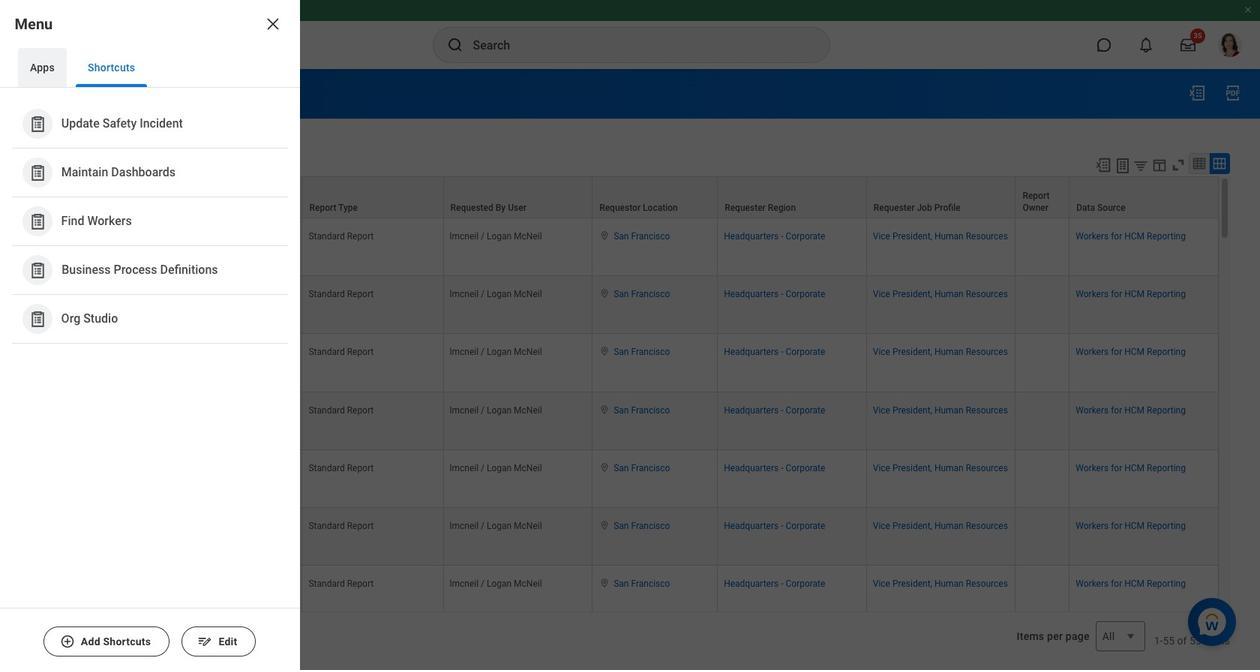 Task type: describe. For each thing, give the bounding box(es) containing it.
lmcneil for fourth san francisco link from the top
[[450, 405, 479, 415]]

lmcneil / logan mcneil element for 2nd san francisco link from the bottom of the run history main content
[[450, 518, 542, 531]]

/ for 5th san francisco link from the top's lmcneil / logan mcneil element
[[481, 463, 485, 473]]

org
[[62, 312, 81, 326]]

3 reporting from the top
[[1147, 347, 1186, 357]]

text edit image
[[197, 634, 212, 649]]

lmcneil for 1st san francisco link
[[450, 231, 479, 241]]

7 reporting from the top
[[1147, 579, 1186, 589]]

requester for requester  job profile
[[874, 202, 915, 213]]

headquarters - corporate for sixth san francisco link from the bottom of the run history main content
[[724, 289, 826, 299]]

start
[[38, 190, 57, 201]]

lmcneil for 5th san francisco link from the top
[[450, 463, 479, 473]]

edit button
[[182, 627, 256, 657]]

location image for 2nd san francisco link from the bottom of the run history main content
[[599, 520, 611, 530]]

1 vice president, human resources from the top
[[873, 231, 1008, 241]]

am for 10/19/2023 09:32:40.211 am
[[37, 255, 51, 266]]

3 hcm from the top
[[1125, 347, 1145, 357]]

report type button
[[303, 177, 443, 217]]

1 san francisco link from the top
[[614, 228, 670, 241]]

5 vice from the top
[[873, 463, 891, 473]]

1 for from the top
[[1111, 231, 1123, 241]]

2 standard report from the top
[[309, 289, 374, 299]]

7 hcm from the top
[[1125, 579, 1145, 589]]

add
[[81, 636, 100, 648]]

san for 1st san francisco link from the bottom
[[614, 579, 629, 589]]

4 vice from the top
[[873, 405, 891, 415]]

org studio
[[62, 312, 118, 326]]

2 human from the top
[[935, 289, 964, 299]]

mcneil for fourth san francisco link from the top
[[514, 405, 542, 415]]

standard report element for 1st san francisco link from the bottom
[[309, 576, 374, 589]]

2 san francisco link from the top
[[614, 286, 670, 299]]

update safety incident link
[[15, 103, 285, 145]]

row containing start date and time
[[30, 176, 1219, 218]]

vice president, human resources for sixth san francisco link from the bottom of the run history main content's headquarters - corporate 'link'
[[873, 289, 1008, 299]]

6 vice from the top
[[873, 521, 891, 531]]

headquarters - corporate link for 5th san francisco link from the bottom of the run history main content
[[724, 344, 826, 357]]

7 lmcneil / logan mcneil from the top
[[450, 579, 542, 589]]

select to filter grid data image
[[1133, 157, 1150, 173]]

1 standard report from the top
[[309, 231, 374, 241]]

resources for seventh vice president, human resources link from the bottom
[[966, 231, 1008, 241]]

corporate for sixth san francisco link from the bottom of the run history main content's headquarters - corporate 'link'
[[786, 289, 826, 299]]

start date and time
[[38, 190, 95, 213]]

resources for vice president, human resources link related to sixth san francisco link from the bottom of the run history main content's headquarters - corporate 'link'
[[966, 289, 1008, 299]]

1 hcm from the top
[[1125, 231, 1145, 241]]

business process definitions link
[[15, 249, 285, 291]]

find workers link
[[15, 200, 285, 242]]

6 hcm from the top
[[1125, 521, 1145, 531]]

7 for from the top
[[1111, 579, 1123, 589]]

requester  region button
[[718, 177, 866, 217]]

run history 55 items
[[30, 161, 122, 172]]

date
[[59, 190, 78, 201]]

6 francisco from the top
[[631, 521, 670, 531]]

6 standard from the top
[[309, 521, 345, 531]]

fullscreen image
[[1171, 157, 1187, 173]]

10/19/2023 09:53:30.440 am
[[37, 579, 91, 613]]

09:34:15.258
[[37, 301, 89, 311]]

3 francisco from the top
[[631, 347, 670, 357]]

4 reporting from the top
[[1147, 405, 1186, 415]]

4 standard from the top
[[309, 405, 345, 415]]

region
[[768, 202, 796, 213]]

close environment banner image
[[1244, 5, 1253, 14]]

7 standard report from the top
[[309, 579, 374, 589]]

shortcuts button
[[76, 48, 147, 87]]

profile
[[935, 202, 961, 213]]

1 vice from the top
[[873, 231, 891, 241]]

/ for lmcneil / logan mcneil element associated with 2nd san francisco link from the bottom of the run history main content
[[481, 521, 485, 531]]

requested by user button
[[444, 177, 592, 217]]

standard report element for 5th san francisco link from the top
[[309, 460, 374, 473]]

headquarters for fourth san francisco link from the top
[[724, 405, 779, 415]]

apps button
[[18, 48, 67, 87]]

maintain dashboards
[[62, 165, 176, 180]]

global navigation dialog
[[0, 0, 300, 670]]

- for headquarters - corporate 'link' for 2nd san francisco link from the bottom of the run history main content
[[781, 521, 784, 531]]

09:32:40.211
[[37, 243, 89, 254]]

1-55 of 55 items
[[1155, 635, 1231, 647]]

vice president, human resources for headquarters - corporate 'link' for 5th san francisco link from the bottom of the run history main content
[[873, 347, 1008, 357]]

maintain
[[62, 165, 109, 180]]

/ for lmcneil / logan mcneil element associated with 1st san francisco link from the bottom
[[481, 579, 485, 589]]

list containing update safety incident
[[0, 88, 300, 356]]

for for vice president, human resources link associated with headquarters - corporate 'link' corresponding to fourth san francisco link from the top
[[1111, 405, 1123, 415]]

update safety incident
[[62, 117, 183, 131]]

55 inside run history 55 items
[[87, 161, 97, 172]]

run history link
[[30, 85, 109, 103]]

san for fourth san francisco link from the top
[[614, 405, 629, 415]]

export to excel image for the view printable version (pdf) image
[[1189, 84, 1207, 102]]

workers inside list
[[88, 214, 132, 228]]

time
[[38, 202, 58, 213]]

logan for 5th san francisco link from the top's lmcneil / logan mcneil element
[[487, 463, 512, 473]]

workers for hcm reporting link for 7th row from the top of the run history main content
[[1076, 518, 1186, 531]]

2 lmcneil / logan mcneil from the top
[[450, 289, 542, 299]]

row containing 10/19/2023 09:53:30.440 am
[[30, 566, 1219, 624]]

studio
[[84, 312, 118, 326]]

resources for vice president, human resources link corresponding to headquarters - corporate 'link' corresponding to 5th san francisco link from the top
[[966, 463, 1008, 473]]

7 francisco from the top
[[631, 579, 670, 589]]

3 standard from the top
[[309, 347, 345, 357]]

10/19/2023 09:32:40.211 am
[[37, 231, 91, 266]]

corporate for headquarters - corporate 'link' corresponding to fourth san francisco link from the top
[[786, 405, 826, 415]]

5 standard report from the top
[[309, 463, 374, 473]]

clipboard image for business process definitions
[[28, 261, 47, 280]]

and
[[80, 190, 95, 201]]

4 standard report from the top
[[309, 405, 374, 415]]

x image
[[264, 15, 282, 33]]

lmcneil / logan mcneil element for 1st san francisco link
[[450, 228, 542, 241]]

requester  job profile
[[874, 202, 961, 213]]

page
[[1066, 630, 1090, 642]]

- for headquarters - corporate 'link' for 5th san francisco link from the bottom of the run history main content
[[781, 347, 784, 357]]

4 francisco from the top
[[631, 405, 670, 415]]

lmcneil for 5th san francisco link from the bottom of the run history main content
[[450, 347, 479, 357]]

lmcneil for sixth san francisco link from the bottom of the run history main content
[[450, 289, 479, 299]]

location image for 1st san francisco link
[[599, 230, 611, 241]]

requestor
[[600, 202, 641, 213]]

1-
[[1155, 635, 1163, 647]]

7 standard from the top
[[309, 579, 345, 589]]

find workers for 10/19/2023 09:34:15.258 am
[[114, 289, 166, 299]]

president, for first vice president, human resources link from the bottom of the run history main content
[[893, 579, 933, 589]]

headquarters - corporate link for 1st san francisco link from the bottom
[[724, 576, 826, 589]]

job
[[917, 202, 932, 213]]

type
[[338, 202, 358, 213]]

7 vice from the top
[[873, 579, 891, 589]]

workers for hcm reporting for row containing 10/19/2023 09:53:30.440 am
[[1076, 579, 1186, 589]]

4 hcm from the top
[[1125, 405, 1145, 415]]

6 row from the top
[[30, 450, 1219, 508]]

requestor location button
[[593, 177, 717, 217]]

7 human from the top
[[935, 579, 964, 589]]

workers for hcm reporting for sixth row from the top
[[1076, 463, 1186, 473]]

logan for lmcneil / logan mcneil element associated with 1st san francisco link from the bottom
[[487, 579, 512, 589]]

4 san francisco link from the top
[[614, 402, 670, 415]]

dashboards
[[111, 165, 176, 180]]

3 san francisco link from the top
[[614, 344, 670, 357]]

items per page
[[1017, 630, 1090, 642]]

6 standard report from the top
[[309, 521, 374, 531]]

row containing 10/19/2023 09:32:40.211 am
[[30, 218, 1219, 276]]

report owner
[[1023, 190, 1050, 213]]

10/19/2023 09:34:15.258 am
[[37, 289, 91, 324]]

vice president, human resources for headquarters - corporate 'link' corresponding to 5th san francisco link from the top
[[873, 463, 1008, 473]]

1 human from the top
[[935, 231, 964, 241]]

1 francisco from the top
[[631, 231, 670, 241]]

1 reporting from the top
[[1147, 231, 1186, 241]]

requester  job profile button
[[867, 177, 1016, 217]]

corporate for headquarters - corporate 'link' corresponding to 5th san francisco link from the top
[[786, 463, 826, 473]]

2 francisco from the top
[[631, 289, 670, 299]]

user
[[508, 202, 527, 213]]

3 vice from the top
[[873, 347, 891, 357]]

lmcneil / logan mcneil element for 1st san francisco link from the bottom
[[450, 576, 542, 589]]

for for vice president, human resources link related to headquarters - corporate 'link' for 5th san francisco link from the bottom of the run history main content
[[1111, 347, 1123, 357]]

headquarters for 1st san francisco link from the bottom
[[724, 579, 779, 589]]

5 standard from the top
[[309, 463, 345, 473]]

am for 10/19/2023 09:34:15.258 am
[[37, 313, 51, 324]]

5 san francisco link from the top
[[614, 460, 670, 473]]

5 lmcneil / logan mcneil from the top
[[450, 463, 542, 473]]

owner
[[1023, 202, 1049, 213]]

expand table image
[[1213, 156, 1228, 171]]

clipboard image for update safety incident
[[28, 114, 47, 133]]

add shortcuts
[[81, 636, 151, 648]]

process
[[114, 263, 157, 277]]

standard report element for 5th san francisco link from the bottom of the run history main content
[[309, 344, 374, 357]]

data
[[1077, 202, 1096, 213]]

3 standard report from the top
[[309, 347, 374, 357]]

5 row from the top
[[30, 392, 1219, 450]]

location image for sixth san francisco link from the bottom of the run history main content
[[599, 288, 611, 299]]

execution mode button
[[225, 177, 302, 217]]

5 hcm from the top
[[1125, 463, 1145, 473]]

president, for vice president, human resources link associated with headquarters - corporate 'link' corresponding to fourth san francisco link from the top
[[893, 405, 933, 415]]

6 human from the top
[[935, 521, 964, 531]]

4 human from the top
[[935, 405, 964, 415]]

vice president, human resources for headquarters - corporate 'link' for 2nd san francisco link from the bottom of the run history main content
[[873, 521, 1008, 531]]

view printable version (pdf) image
[[1225, 84, 1243, 102]]

report owner button
[[1016, 177, 1069, 217]]

5 francisco from the top
[[631, 463, 670, 473]]

1 vice president, human resources link from the top
[[873, 228, 1008, 241]]

09:53:30.440
[[37, 591, 89, 601]]

safety
[[103, 117, 137, 131]]

location image for 5th san francisco link from the bottom of the run history main content
[[599, 346, 611, 357]]

3 human from the top
[[935, 347, 964, 357]]

7 vice president, human resources from the top
[[873, 579, 1008, 589]]

find inside list
[[62, 214, 85, 228]]

workers for hcm reporting link for fourth row from the bottom
[[1076, 402, 1186, 415]]

find workers element for report name
[[107, 127, 168, 139]]

5 reporting from the top
[[1147, 463, 1186, 473]]

items
[[1017, 630, 1045, 642]]

find workers inside list
[[62, 214, 132, 228]]

requester  region
[[725, 202, 796, 213]]

7 vice president, human resources link from the top
[[873, 576, 1008, 589]]

resources for vice president, human resources link associated with headquarters - corporate 'link' corresponding to fourth san francisco link from the top
[[966, 405, 1008, 415]]

president, for vice president, human resources link related to headquarters - corporate 'link' for 2nd san francisco link from the bottom of the run history main content
[[893, 521, 933, 531]]

of
[[1178, 635, 1187, 647]]

headquarters for 2nd san francisco link from the bottom of the run history main content
[[724, 521, 779, 531]]

lmcneil for 2nd san francisco link from the bottom of the run history main content
[[450, 521, 479, 531]]

definitions
[[160, 263, 218, 277]]

workers for hcm reporting for row containing 10/19/2023 09:32:40.211 am
[[1076, 231, 1186, 241]]

san for 5th san francisco link from the top
[[614, 463, 629, 473]]

headquarters for 5th san francisco link from the bottom of the run history main content
[[724, 347, 779, 357]]

mcneil for sixth san francisco link from the bottom of the run history main content
[[514, 289, 542, 299]]

10/19/2023 for 10/19/2023 09:34:15.258 am
[[37, 289, 85, 299]]

6 san francisco link from the top
[[614, 518, 670, 531]]

incident
[[140, 117, 183, 131]]

mcneil for 5th san francisco link from the top
[[514, 463, 542, 473]]

run history main content
[[0, 69, 1261, 670]]

standard report element for fourth san francisco link from the top
[[309, 402, 374, 415]]

menu
[[15, 15, 53, 33]]

clipboard image for maintain dashboards
[[28, 163, 47, 182]]

vice president, human resources link for headquarters - corporate 'link' corresponding to 5th san francisco link from the top
[[873, 460, 1008, 473]]

history for run history 55 items
[[49, 161, 81, 172]]

business process definitions
[[62, 263, 218, 277]]

2 vice from the top
[[873, 289, 891, 299]]

execution
[[232, 190, 271, 201]]

headquarters - corporate for 1st san francisco link from the bottom
[[724, 579, 826, 589]]

headquarters - corporate for fourth san francisco link from the top
[[724, 405, 826, 415]]



Task type: vqa. For each thing, say whether or not it's contained in the screenshot.
the bottommost Gigs element
no



Task type: locate. For each thing, give the bounding box(es) containing it.
7 standard report element from the top
[[309, 576, 374, 589]]

4 lmcneil / logan mcneil from the top
[[450, 405, 542, 415]]

list
[[0, 88, 300, 356]]

report inside report type popup button
[[309, 202, 337, 213]]

1 san francisco from the top
[[614, 231, 670, 241]]

find workers down and
[[62, 214, 132, 228]]

run history
[[30, 85, 109, 103]]

5 resources from the top
[[966, 463, 1008, 473]]

requester left job
[[874, 202, 915, 213]]

0 vertical spatial find
[[107, 127, 127, 139]]

find workers inside row
[[114, 289, 166, 299]]

10/19/2023 up 09:34:15.258
[[37, 289, 85, 299]]

4 row from the top
[[30, 334, 1219, 392]]

2 vertical spatial clipboard image
[[28, 310, 47, 328]]

1 president, from the top
[[893, 231, 933, 241]]

1 vertical spatial items
[[1204, 635, 1231, 647]]

export to worksheets image
[[1114, 157, 1132, 175]]

1 10/19/2023 from the top
[[37, 231, 85, 241]]

7 san francisco link from the top
[[614, 576, 670, 589]]

headquarters - corporate for 1st san francisco link
[[724, 231, 826, 241]]

president, for vice president, human resources link corresponding to headquarters - corporate 'link' corresponding to 5th san francisco link from the top
[[893, 463, 933, 473]]

headquarters for sixth san francisco link from the bottom of the run history main content
[[724, 289, 779, 299]]

for for vice president, human resources link related to headquarters - corporate 'link' for 2nd san francisco link from the bottom of the run history main content
[[1111, 521, 1123, 531]]

1 vertical spatial shortcuts
[[103, 636, 151, 648]]

headquarters - corporate link for sixth san francisco link from the bottom of the run history main content
[[724, 286, 826, 299]]

location image for fourth san francisco link from the top
[[599, 404, 611, 415]]

7 row from the top
[[30, 508, 1219, 566]]

run for run history 55 items
[[30, 161, 47, 172]]

3 san francisco from the top
[[614, 347, 670, 357]]

0 horizontal spatial items
[[99, 161, 122, 172]]

items
[[99, 161, 122, 172], [1204, 635, 1231, 647]]

logan
[[487, 231, 512, 241], [487, 289, 512, 299], [487, 347, 512, 357], [487, 405, 512, 415], [487, 463, 512, 473], [487, 521, 512, 531], [487, 579, 512, 589]]

7 mcneil from the top
[[514, 579, 542, 589]]

edit
[[218, 636, 237, 648]]

requested by user
[[451, 202, 527, 213]]

1 corporate from the top
[[786, 231, 826, 241]]

table image
[[1192, 156, 1207, 171]]

find workers element down 'business process definitions'
[[114, 286, 166, 299]]

san francisco for 5th san francisco link from the top
[[614, 463, 670, 473]]

2 vertical spatial find
[[114, 289, 131, 299]]

-
[[781, 231, 784, 241], [781, 289, 784, 299], [781, 347, 784, 357], [781, 405, 784, 415], [781, 463, 784, 473], [781, 521, 784, 531], [781, 579, 784, 589]]

0 vertical spatial shortcuts
[[88, 62, 135, 74]]

1 workers for hcm reporting from the top
[[1076, 231, 1186, 241]]

report type
[[309, 202, 358, 213]]

4 vice president, human resources from the top
[[873, 405, 1008, 415]]

1 lmcneil from the top
[[450, 231, 479, 241]]

3 headquarters - corporate link from the top
[[724, 344, 826, 357]]

notifications large image
[[1139, 38, 1154, 53]]

execution mode
[[232, 190, 271, 213]]

san francisco for fourth san francisco link from the top
[[614, 405, 670, 415]]

4 for from the top
[[1111, 405, 1123, 415]]

2 san francisco from the top
[[614, 289, 670, 299]]

workers for hcm reporting link for row containing 10/19/2023 09:53:30.440 am
[[1076, 576, 1186, 589]]

1 location image from the top
[[599, 230, 611, 241]]

1 lmcneil / logan mcneil from the top
[[450, 231, 542, 241]]

clipboard image down 09:32:40.211
[[28, 261, 47, 280]]

lmcneil / logan mcneil element for 5th san francisco link from the bottom of the run history main content
[[450, 344, 542, 357]]

3 clipboard image from the top
[[28, 310, 47, 328]]

clipboard image left org
[[28, 310, 47, 328]]

tab list containing apps
[[0, 48, 300, 88]]

logan for lmcneil / logan mcneil element related to sixth san francisco link from the bottom of the run history main content
[[487, 289, 512, 299]]

3 10/19/2023 from the top
[[37, 579, 85, 589]]

4 headquarters - corporate from the top
[[724, 405, 826, 415]]

5 human from the top
[[935, 463, 964, 473]]

requester
[[725, 202, 766, 213], [874, 202, 915, 213]]

apps
[[30, 62, 55, 74]]

1 standard from the top
[[309, 231, 345, 241]]

0 vertical spatial export to excel image
[[1189, 84, 1207, 102]]

logan for 1st san francisco link's lmcneil / logan mcneil element
[[487, 231, 512, 241]]

cell
[[108, 218, 225, 276], [225, 218, 303, 276], [1016, 218, 1070, 276], [1016, 276, 1070, 334], [30, 334, 108, 392], [108, 334, 225, 392], [225, 334, 303, 392], [1016, 334, 1070, 392], [30, 392, 108, 450], [108, 392, 225, 450], [225, 392, 303, 450], [1016, 392, 1070, 450], [30, 450, 108, 508], [108, 450, 225, 508], [225, 450, 303, 508], [1016, 450, 1070, 508], [30, 508, 108, 566], [108, 508, 225, 566], [225, 508, 303, 566], [1016, 508, 1070, 566], [108, 566, 225, 624], [225, 566, 303, 624], [1016, 566, 1070, 624]]

0 vertical spatial 10/19/2023
[[37, 231, 85, 241]]

55 left "of" at the right
[[1163, 635, 1175, 647]]

1 vertical spatial history
[[49, 161, 81, 172]]

vice president, human resources link for headquarters - corporate 'link' for 5th san francisco link from the bottom of the run history main content
[[873, 344, 1008, 357]]

san
[[614, 231, 629, 241], [614, 289, 629, 299], [614, 347, 629, 357], [614, 405, 629, 415], [614, 463, 629, 473], [614, 521, 629, 531], [614, 579, 629, 589]]

4 san francisco from the top
[[614, 405, 670, 415]]

10/19/2023 inside 10/19/2023 09:32:40.211 am
[[37, 231, 85, 241]]

logan for 5th san francisco link from the bottom of the run history main content lmcneil / logan mcneil element
[[487, 347, 512, 357]]

history up date
[[49, 161, 81, 172]]

find for report name
[[107, 127, 127, 139]]

0 vertical spatial history
[[60, 85, 109, 103]]

0 vertical spatial items
[[99, 161, 122, 172]]

human
[[935, 231, 964, 241], [935, 289, 964, 299], [935, 347, 964, 357], [935, 405, 964, 415], [935, 463, 964, 473], [935, 521, 964, 531], [935, 579, 964, 589]]

president, for vice president, human resources link related to headquarters - corporate 'link' for 5th san francisco link from the bottom of the run history main content
[[893, 347, 933, 357]]

vice president, human resources link for headquarters - corporate 'link' for 2nd san francisco link from the bottom of the run history main content
[[873, 518, 1008, 531]]

report name
[[30, 129, 92, 141]]

/ for lmcneil / logan mcneil element related to sixth san francisco link from the bottom of the run history main content
[[481, 289, 485, 299]]

san francisco for 5th san francisco link from the bottom of the run history main content
[[614, 347, 670, 357]]

1 vertical spatial clipboard image
[[28, 261, 47, 280]]

1 requester from the left
[[725, 202, 766, 213]]

start date and time button
[[31, 177, 107, 217]]

am down 09:34:15.258
[[37, 313, 51, 324]]

toolbar
[[1089, 153, 1231, 176]]

banner
[[0, 0, 1261, 69]]

items per page element
[[1015, 612, 1146, 660]]

find workers element up dashboards
[[107, 127, 168, 139]]

export to excel image left export to worksheets icon
[[1096, 157, 1112, 173]]

per
[[1048, 630, 1063, 642]]

vice president, human resources
[[873, 231, 1008, 241], [873, 289, 1008, 299], [873, 347, 1008, 357], [873, 405, 1008, 415], [873, 463, 1008, 473], [873, 521, 1008, 531], [873, 579, 1008, 589]]

4 / from the top
[[481, 405, 485, 415]]

shortcuts inside button
[[88, 62, 135, 74]]

find workers for report name
[[107, 127, 168, 139]]

5 lmcneil / logan mcneil element from the top
[[450, 460, 542, 473]]

location
[[643, 202, 678, 213]]

1 vertical spatial find workers
[[62, 214, 132, 228]]

lmcneil / logan mcneil element for fourth san francisco link from the top
[[450, 402, 542, 415]]

export to excel image left the view printable version (pdf) image
[[1189, 84, 1207, 102]]

6 workers for hcm reporting link from the top
[[1076, 518, 1186, 531]]

headquarters - corporate link for 2nd san francisco link from the bottom of the run history main content
[[724, 518, 826, 531]]

1 vertical spatial 10/19/2023
[[37, 289, 85, 299]]

logan for lmcneil / logan mcneil element associated with 2nd san francisco link from the bottom of the run history main content
[[487, 521, 512, 531]]

hcm
[[1125, 231, 1145, 241], [1125, 289, 1145, 299], [1125, 347, 1145, 357], [1125, 405, 1145, 415], [1125, 463, 1145, 473], [1125, 521, 1145, 531], [1125, 579, 1145, 589]]

2 vertical spatial location image
[[599, 520, 611, 530]]

vice
[[873, 231, 891, 241], [873, 289, 891, 299], [873, 347, 891, 357], [873, 405, 891, 415], [873, 463, 891, 473], [873, 521, 891, 531], [873, 579, 891, 589]]

6 standard report element from the top
[[309, 518, 374, 531]]

1 horizontal spatial requester
[[874, 202, 915, 213]]

4 lmcneil from the top
[[450, 405, 479, 415]]

standard report element for sixth san francisco link from the bottom of the run history main content
[[309, 286, 374, 299]]

corporate
[[786, 231, 826, 241], [786, 289, 826, 299], [786, 347, 826, 357], [786, 405, 826, 415], [786, 463, 826, 473], [786, 521, 826, 531], [786, 579, 826, 589]]

corporate for headquarters - corporate 'link' for 5th san francisco link from the bottom of the run history main content
[[786, 347, 826, 357]]

3 workers for hcm reporting from the top
[[1076, 347, 1186, 357]]

2 workers for hcm reporting from the top
[[1076, 289, 1186, 299]]

3 resources from the top
[[966, 347, 1008, 357]]

clipboard image down start
[[28, 212, 47, 231]]

1-55 of 55 items status
[[1155, 633, 1231, 648]]

5 workers for hcm reporting from the top
[[1076, 463, 1186, 473]]

report element
[[231, 286, 258, 299]]

6 reporting from the top
[[1147, 521, 1186, 531]]

run up start
[[30, 161, 47, 172]]

5 vice president, human resources from the top
[[873, 463, 1008, 473]]

1 horizontal spatial items
[[1204, 635, 1231, 647]]

add shortcuts button
[[44, 627, 170, 657]]

6 san francisco from the top
[[614, 521, 670, 531]]

4 lmcneil / logan mcneil element from the top
[[450, 402, 542, 415]]

find for 10/19/2023 09:34:15.258 am
[[114, 289, 131, 299]]

4 vice president, human resources link from the top
[[873, 402, 1008, 415]]

10/19/2023 up 09:32:40.211
[[37, 231, 85, 241]]

3 workers for hcm reporting link from the top
[[1076, 344, 1186, 357]]

1 vertical spatial clipboard image
[[28, 163, 47, 182]]

san francisco link
[[614, 228, 670, 241], [614, 286, 670, 299], [614, 344, 670, 357], [614, 402, 670, 415], [614, 460, 670, 473], [614, 518, 670, 531], [614, 576, 670, 589]]

mcneil for 1st san francisco link
[[514, 231, 542, 241]]

6 san from the top
[[614, 521, 629, 531]]

mcneil
[[514, 231, 542, 241], [514, 289, 542, 299], [514, 347, 542, 357], [514, 405, 542, 415], [514, 463, 542, 473], [514, 521, 542, 531], [514, 579, 542, 589]]

clipboard image inside business process definitions link
[[28, 261, 47, 280]]

export to excel image
[[1189, 84, 1207, 102], [1096, 157, 1112, 173]]

standard
[[309, 231, 345, 241], [309, 289, 345, 299], [309, 347, 345, 357], [309, 405, 345, 415], [309, 463, 345, 473], [309, 521, 345, 531], [309, 579, 345, 589]]

clipboard image for org studio
[[28, 310, 47, 328]]

2 reporting from the top
[[1147, 289, 1186, 299]]

1 vertical spatial run
[[30, 161, 47, 172]]

lmcneil
[[450, 231, 479, 241], [450, 289, 479, 299], [450, 347, 479, 357], [450, 405, 479, 415], [450, 463, 479, 473], [450, 521, 479, 531], [450, 579, 479, 589]]

6 vice president, human resources from the top
[[873, 521, 1008, 531]]

10/19/2023 up 09:53:30.440 on the bottom
[[37, 579, 85, 589]]

maintain dashboards link
[[15, 152, 285, 194]]

6 mcneil from the top
[[514, 521, 542, 531]]

mcneil for 1st san francisco link from the bottom
[[514, 579, 542, 589]]

4 san from the top
[[614, 405, 629, 415]]

location image
[[599, 288, 611, 299], [599, 346, 611, 357], [599, 462, 611, 473], [599, 578, 611, 588]]

1 vertical spatial am
[[37, 313, 51, 324]]

am inside 10/19/2023 09:32:40.211 am
[[37, 255, 51, 266]]

profile logan mcneil element
[[1210, 29, 1252, 62]]

find down process
[[114, 289, 131, 299]]

update
[[62, 117, 100, 131]]

row containing 10/19/2023 09:34:15.258 am
[[30, 276, 1219, 334]]

clipboard image inside update safety incident link
[[28, 114, 47, 133]]

2 - from the top
[[781, 289, 784, 299]]

requester inside "popup button"
[[874, 202, 915, 213]]

1 logan from the top
[[487, 231, 512, 241]]

am down 09:53:30.440 on the bottom
[[37, 603, 51, 613]]

find workers down 'business process definitions'
[[114, 289, 166, 299]]

items inside run history 55 items
[[99, 161, 122, 172]]

3 lmcneil from the top
[[450, 347, 479, 357]]

shortcuts right add
[[103, 636, 151, 648]]

headquarters - corporate for 5th san francisco link from the top
[[724, 463, 826, 473]]

mode
[[232, 202, 255, 213]]

- for headquarters - corporate 'link' corresponding to fourth san francisco link from the top
[[781, 405, 784, 415]]

row
[[30, 176, 1219, 218], [30, 218, 1219, 276], [30, 276, 1219, 334], [30, 334, 1219, 392], [30, 392, 1219, 450], [30, 450, 1219, 508], [30, 508, 1219, 566], [30, 566, 1219, 624]]

standard report
[[309, 231, 374, 241], [309, 289, 374, 299], [309, 347, 374, 357], [309, 405, 374, 415], [309, 463, 374, 473], [309, 521, 374, 531], [309, 579, 374, 589]]

5 for from the top
[[1111, 463, 1123, 473]]

san for sixth san francisco link from the bottom of the run history main content
[[614, 289, 629, 299]]

0 horizontal spatial export to excel image
[[1096, 157, 1112, 173]]

find workers
[[107, 127, 168, 139], [62, 214, 132, 228], [114, 289, 166, 299]]

president, for seventh vice president, human resources link from the bottom
[[893, 231, 933, 241]]

3 lmcneil / logan mcneil from the top
[[450, 347, 542, 357]]

am for 10/19/2023 09:53:30.440 am
[[37, 603, 51, 613]]

headquarters
[[724, 231, 779, 241], [724, 289, 779, 299], [724, 347, 779, 357], [724, 405, 779, 415], [724, 463, 779, 473], [724, 521, 779, 531], [724, 579, 779, 589]]

san francisco
[[614, 231, 670, 241], [614, 289, 670, 299], [614, 347, 670, 357], [614, 405, 670, 415], [614, 463, 670, 473], [614, 521, 670, 531], [614, 579, 670, 589]]

7 workers for hcm reporting from the top
[[1076, 579, 1186, 589]]

1 clipboard image from the top
[[28, 212, 47, 231]]

inbox large image
[[1181, 38, 1196, 53]]

headquarters - corporate for 2nd san francisco link from the bottom of the run history main content
[[724, 521, 826, 531]]

5 headquarters from the top
[[724, 463, 779, 473]]

find down the start date and time at the top left of the page
[[62, 214, 85, 228]]

2 vertical spatial 10/19/2023
[[37, 579, 85, 589]]

10/19/2023
[[37, 231, 85, 241], [37, 289, 85, 299], [37, 579, 85, 589]]

1 vertical spatial location image
[[599, 404, 611, 415]]

data source
[[1077, 202, 1126, 213]]

lmcneil / logan mcneil
[[450, 231, 542, 241], [450, 289, 542, 299], [450, 347, 542, 357], [450, 405, 542, 415], [450, 463, 542, 473], [450, 521, 542, 531], [450, 579, 542, 589]]

org studio link
[[15, 298, 285, 340]]

standard report element for 1st san francisco link
[[309, 228, 374, 241]]

san francisco for sixth san francisco link from the bottom of the run history main content
[[614, 289, 670, 299]]

1 vertical spatial find
[[62, 214, 85, 228]]

resources
[[966, 231, 1008, 241], [966, 289, 1008, 299], [966, 347, 1008, 357], [966, 405, 1008, 415], [966, 463, 1008, 473], [966, 521, 1008, 531], [966, 579, 1008, 589]]

0 vertical spatial find workers element
[[107, 127, 168, 139]]

vice president, human resources for headquarters - corporate 'link' corresponding to fourth san francisco link from the top
[[873, 405, 1008, 415]]

logan for lmcneil / logan mcneil element for fourth san francisco link from the top
[[487, 405, 512, 415]]

2 hcm from the top
[[1125, 289, 1145, 299]]

by
[[496, 202, 506, 213]]

0 vertical spatial run
[[30, 85, 56, 103]]

am down 09:32:40.211
[[37, 255, 51, 266]]

name
[[64, 129, 92, 141]]

workers for hcm reporting link
[[1076, 228, 1186, 241], [1076, 286, 1186, 299], [1076, 344, 1186, 357], [1076, 402, 1186, 415], [1076, 460, 1186, 473], [1076, 518, 1186, 531], [1076, 576, 1186, 589]]

3 lmcneil / logan mcneil element from the top
[[450, 344, 542, 357]]

clipboard image
[[28, 114, 47, 133], [28, 163, 47, 182], [28, 310, 47, 328]]

4 workers for hcm reporting link from the top
[[1076, 402, 1186, 415]]

find right update
[[107, 127, 127, 139]]

find workers up dashboards
[[107, 127, 168, 139]]

find workers element for 10/19/2023 09:34:15.258 am
[[114, 286, 166, 299]]

headquarters - corporate
[[724, 231, 826, 241], [724, 289, 826, 299], [724, 347, 826, 357], [724, 405, 826, 415], [724, 463, 826, 473], [724, 521, 826, 531], [724, 579, 826, 589]]

requester inside popup button
[[725, 202, 766, 213]]

history up update
[[60, 85, 109, 103]]

2 standard from the top
[[309, 289, 345, 299]]

lmcneil / logan mcneil element
[[450, 228, 542, 241], [450, 286, 542, 299], [450, 344, 542, 357], [450, 402, 542, 415], [450, 460, 542, 473], [450, 518, 542, 531], [450, 576, 542, 589]]

san for 1st san francisco link
[[614, 231, 629, 241]]

clipboard image inside the org studio link
[[28, 310, 47, 328]]

san for 5th san francisco link from the bottom of the run history main content
[[614, 347, 629, 357]]

history
[[60, 85, 109, 103], [49, 161, 81, 172]]

10/19/2023 inside 10/19/2023 09:53:30.440 am
[[37, 579, 85, 589]]

francisco
[[631, 231, 670, 241], [631, 289, 670, 299], [631, 347, 670, 357], [631, 405, 670, 415], [631, 463, 670, 473], [631, 521, 670, 531], [631, 579, 670, 589]]

mcneil for 5th san francisco link from the bottom of the run history main content
[[514, 347, 542, 357]]

data source button
[[1070, 177, 1219, 217]]

/
[[481, 231, 485, 241], [481, 289, 485, 299], [481, 347, 485, 357], [481, 405, 485, 415], [481, 463, 485, 473], [481, 521, 485, 531], [481, 579, 485, 589]]

7 workers for hcm reporting link from the top
[[1076, 576, 1186, 589]]

workers for hcm reporting link for sixth row from the top
[[1076, 460, 1186, 473]]

2 requester from the left
[[874, 202, 915, 213]]

vice president, human resources link for sixth san francisco link from the bottom of the run history main content's headquarters - corporate 'link'
[[873, 286, 1008, 299]]

clipboard image for find workers
[[28, 212, 47, 231]]

5 headquarters - corporate from the top
[[724, 463, 826, 473]]

requester left region
[[725, 202, 766, 213]]

clipboard image up start
[[28, 163, 47, 182]]

standard report element
[[309, 228, 374, 241], [309, 286, 374, 299], [309, 344, 374, 357], [309, 402, 374, 415], [309, 460, 374, 473], [309, 518, 374, 531], [309, 576, 374, 589]]

requestor location
[[600, 202, 678, 213]]

6 lmcneil from the top
[[450, 521, 479, 531]]

location image for 5th san francisco link from the top
[[599, 462, 611, 473]]

2 vertical spatial find workers
[[114, 289, 166, 299]]

am
[[37, 255, 51, 266], [37, 313, 51, 324], [37, 603, 51, 613]]

clipboard image
[[28, 212, 47, 231], [28, 261, 47, 280]]

6 lmcneil / logan mcneil from the top
[[450, 521, 542, 531]]

6 lmcneil / logan mcneil element from the top
[[450, 518, 542, 531]]

clipboard image inside find workers link
[[28, 212, 47, 231]]

0 vertical spatial clipboard image
[[28, 212, 47, 231]]

workers for hcm reporting link for 4th row from the top
[[1076, 344, 1186, 357]]

1 horizontal spatial export to excel image
[[1189, 84, 1207, 102]]

report
[[30, 129, 62, 141], [1023, 190, 1050, 201], [309, 202, 337, 213], [347, 231, 374, 241], [231, 289, 258, 299], [347, 289, 374, 299], [347, 347, 374, 357], [347, 405, 374, 415], [347, 463, 374, 473], [347, 521, 374, 531], [347, 579, 374, 589]]

corporate for 1st san francisco link's headquarters - corporate 'link'
[[786, 231, 826, 241]]

vice president, human resources link
[[873, 228, 1008, 241], [873, 286, 1008, 299], [873, 344, 1008, 357], [873, 402, 1008, 415], [873, 460, 1008, 473], [873, 518, 1008, 531], [873, 576, 1008, 589]]

am inside 10/19/2023 09:53:30.440 am
[[37, 603, 51, 613]]

4 standard report element from the top
[[309, 402, 374, 415]]

history for run history
[[60, 85, 109, 103]]

find
[[107, 127, 127, 139], [62, 214, 85, 228], [114, 289, 131, 299]]

0 horizontal spatial 55
[[87, 161, 97, 172]]

corporate for headquarters - corporate 'link' for 2nd san francisco link from the bottom of the run history main content
[[786, 521, 826, 531]]

reporting
[[1147, 231, 1186, 241], [1147, 289, 1186, 299], [1147, 347, 1186, 357], [1147, 405, 1186, 415], [1147, 463, 1186, 473], [1147, 521, 1186, 531], [1147, 579, 1186, 589]]

workers for hcm reporting for fourth row from the bottom
[[1076, 405, 1186, 415]]

mcneil for 2nd san francisco link from the bottom of the run history main content
[[514, 521, 542, 531]]

0 vertical spatial am
[[37, 255, 51, 266]]

1 standard report element from the top
[[309, 228, 374, 241]]

1 vertical spatial export to excel image
[[1096, 157, 1112, 173]]

plus circle image
[[60, 634, 75, 649]]

standard report element for 2nd san francisco link from the bottom of the run history main content
[[309, 518, 374, 531]]

headquarters - corporate link for fourth san francisco link from the top
[[724, 402, 826, 415]]

san francisco for 1st san francisco link from the bottom
[[614, 579, 670, 589]]

san francisco for 2nd san francisco link from the bottom of the run history main content
[[614, 521, 670, 531]]

search image
[[446, 36, 464, 54]]

0 horizontal spatial requester
[[725, 202, 766, 213]]

workers for hcm reporting link for row containing 10/19/2023 09:32:40.211 am
[[1076, 228, 1186, 241]]

0 vertical spatial location image
[[599, 230, 611, 241]]

resources for first vice president, human resources link from the bottom of the run history main content
[[966, 579, 1008, 589]]

0 vertical spatial find workers
[[107, 127, 168, 139]]

1 - from the top
[[781, 231, 784, 241]]

2 location image from the top
[[599, 346, 611, 357]]

1 horizontal spatial 55
[[1163, 635, 1175, 647]]

shortcuts inside button
[[103, 636, 151, 648]]

3 headquarters from the top
[[724, 347, 779, 357]]

3 logan from the top
[[487, 347, 512, 357]]

clipboard image left name
[[28, 114, 47, 133]]

run
[[30, 85, 56, 103], [30, 161, 47, 172]]

for
[[1111, 231, 1123, 241], [1111, 289, 1123, 299], [1111, 347, 1123, 357], [1111, 405, 1123, 415], [1111, 463, 1123, 473], [1111, 521, 1123, 531], [1111, 579, 1123, 589]]

0 vertical spatial clipboard image
[[28, 114, 47, 133]]

2 vertical spatial am
[[37, 603, 51, 613]]

location image
[[599, 230, 611, 241], [599, 404, 611, 415], [599, 520, 611, 530]]

president,
[[893, 231, 933, 241], [893, 289, 933, 299], [893, 347, 933, 357], [893, 405, 933, 415], [893, 463, 933, 473], [893, 521, 933, 531], [893, 579, 933, 589]]

clipboard image inside maintain dashboards "link"
[[28, 163, 47, 182]]

1 vertical spatial find workers element
[[114, 286, 166, 299]]

5 / from the top
[[481, 463, 485, 473]]

click to view/edit grid preferences image
[[1152, 157, 1168, 173]]

headquarters for 5th san francisco link from the top
[[724, 463, 779, 473]]

6 vice president, human resources link from the top
[[873, 518, 1008, 531]]

tab list
[[0, 48, 300, 88]]

workers for hcm reporting link for row containing 10/19/2023 09:34:15.258 am
[[1076, 286, 1186, 299]]

headquarters - corporate link for 1st san francisco link
[[724, 228, 826, 241]]

items inside status
[[1204, 635, 1231, 647]]

for for vice president, human resources link corresponding to headquarters - corporate 'link' corresponding to 5th san francisco link from the top
[[1111, 463, 1123, 473]]

10/19/2023 inside 10/19/2023 09:34:15.258 am
[[37, 289, 85, 299]]

president, for vice president, human resources link related to sixth san francisco link from the bottom of the run history main content's headquarters - corporate 'link'
[[893, 289, 933, 299]]

headquarters - corporate link
[[724, 228, 826, 241], [724, 286, 826, 299], [724, 344, 826, 357], [724, 402, 826, 415], [724, 460, 826, 473], [724, 518, 826, 531], [724, 576, 826, 589]]

corporate for headquarters - corporate 'link' associated with 1st san francisco link from the bottom
[[786, 579, 826, 589]]

4 headquarters - corporate link from the top
[[724, 402, 826, 415]]

6 workers for hcm reporting from the top
[[1076, 521, 1186, 531]]

source
[[1098, 202, 1126, 213]]

shortcuts up run history link
[[88, 62, 135, 74]]

55 right "of" at the right
[[1190, 635, 1202, 647]]

san francisco for 1st san francisco link
[[614, 231, 670, 241]]

5 - from the top
[[781, 463, 784, 473]]

find workers element
[[107, 127, 168, 139], [114, 286, 166, 299]]

workers
[[130, 127, 168, 139], [88, 214, 132, 228], [1076, 231, 1109, 241], [133, 289, 166, 299], [1076, 289, 1109, 299], [1076, 347, 1109, 357], [1076, 405, 1109, 415], [1076, 463, 1109, 473], [1076, 521, 1109, 531], [1076, 579, 1109, 589]]

workers for hcm reporting for 7th row from the top of the run history main content
[[1076, 521, 1186, 531]]

1 row from the top
[[30, 176, 1219, 218]]

toolbar inside run history main content
[[1089, 153, 1231, 176]]

workers for hcm reporting for row containing 10/19/2023 09:34:15.258 am
[[1076, 289, 1186, 299]]

report inside report owner popup button
[[1023, 190, 1050, 201]]

shortcuts
[[88, 62, 135, 74], [103, 636, 151, 648]]

find inside row
[[114, 289, 131, 299]]

business
[[62, 263, 111, 277]]

55 up and
[[87, 161, 97, 172]]

am inside 10/19/2023 09:34:15.258 am
[[37, 313, 51, 324]]

2 horizontal spatial 55
[[1190, 635, 1202, 647]]

requested
[[451, 202, 494, 213]]

2 run from the top
[[30, 161, 47, 172]]

run down apps
[[30, 85, 56, 103]]



